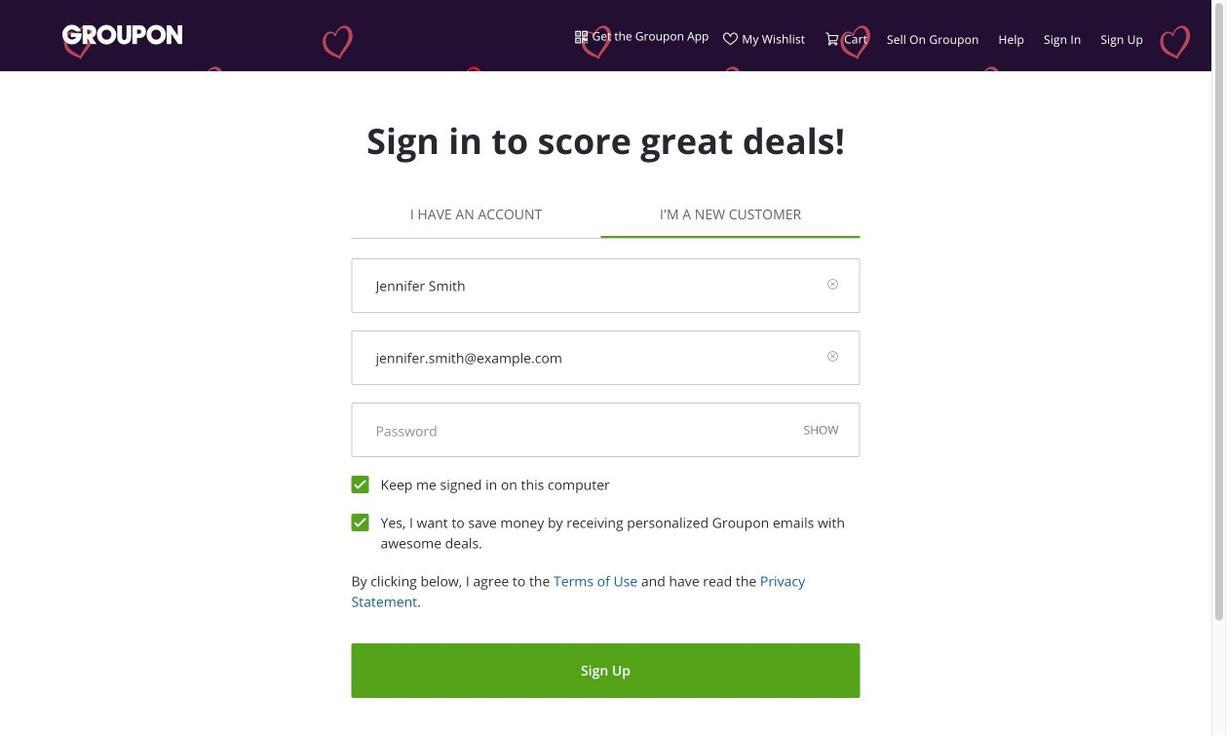 Task type: describe. For each thing, give the bounding box(es) containing it.
email email field
[[376, 343, 821, 373]]

2 tab from the left
[[601, 191, 860, 238]]

groupon image
[[62, 23, 182, 46]]

Full name text field
[[376, 271, 821, 301]]



Task type: vqa. For each thing, say whether or not it's contained in the screenshot.
'PASSWORD' password field
yes



Task type: locate. For each thing, give the bounding box(es) containing it.
1 tab from the left
[[352, 191, 601, 238]]

tab
[[352, 191, 601, 238], [601, 191, 860, 238]]

tab list
[[352, 191, 860, 239]]

Password password field
[[376, 416, 798, 445]]



